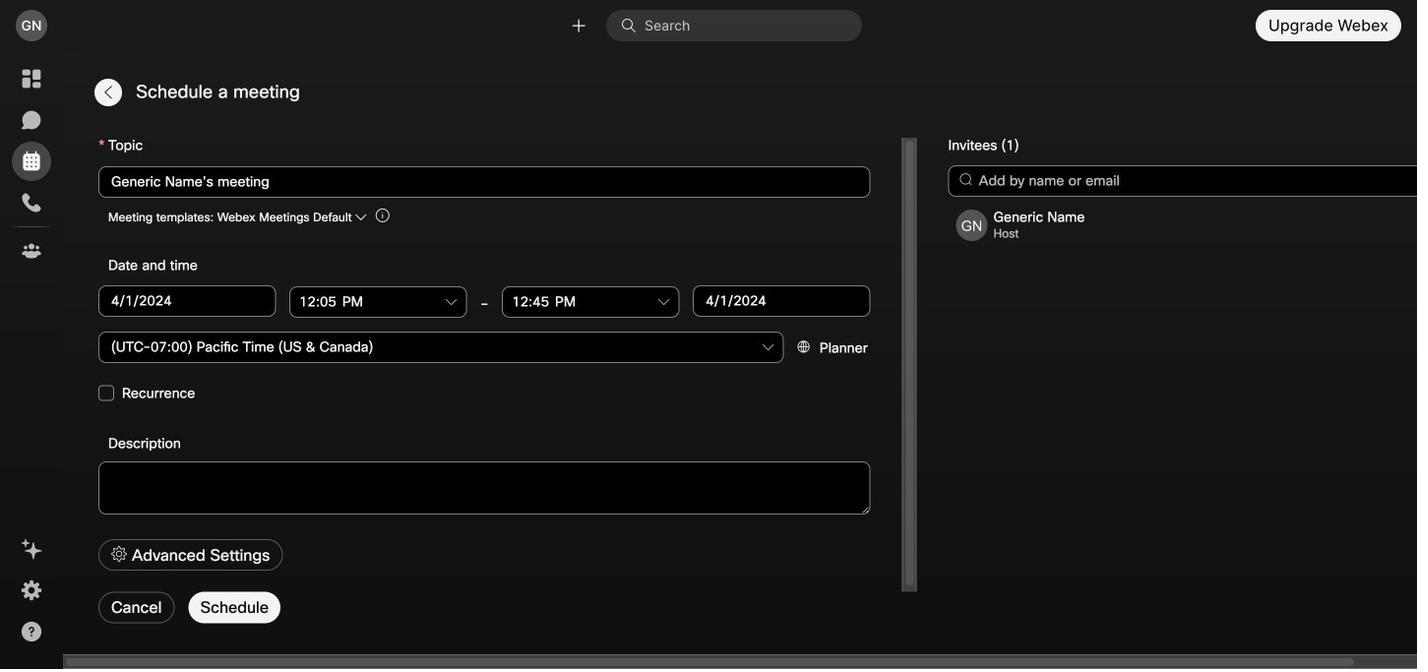 Task type: vqa. For each thing, say whether or not it's contained in the screenshot.
navigation
yes



Task type: locate. For each thing, give the bounding box(es) containing it.
navigation
[[0, 51, 63, 669]]

webex tab list
[[12, 59, 51, 271]]



